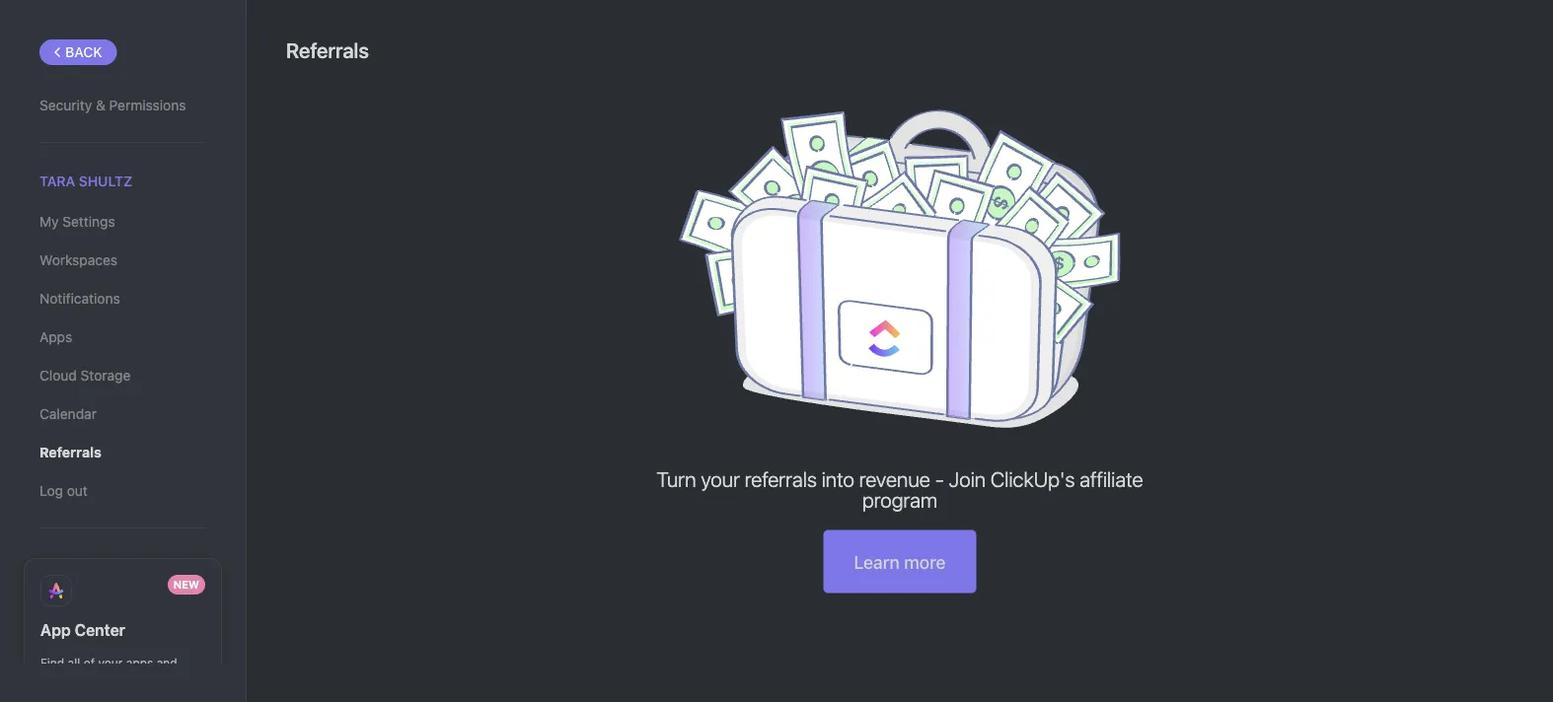 Task type: locate. For each thing, give the bounding box(es) containing it.
0 horizontal spatial referrals
[[39, 445, 101, 461]]

your right turn
[[701, 467, 740, 492]]

new
[[145, 674, 168, 688]]

turn
[[657, 467, 696, 492]]

1 horizontal spatial app
[[171, 674, 194, 688]]

learn more
[[854, 552, 946, 573]]

your up in
[[98, 656, 123, 670]]

your inside find all of your apps and integrations in our new app center!
[[98, 656, 123, 670]]

1 horizontal spatial your
[[701, 467, 740, 492]]

turn your referrals into revenue - join clickup's affiliate program
[[657, 467, 1143, 513]]

back
[[65, 44, 102, 60]]

workspaces link
[[39, 244, 206, 277]]

0 vertical spatial referrals
[[286, 38, 369, 62]]

tara
[[39, 173, 75, 189]]

1 horizontal spatial referrals
[[286, 38, 369, 62]]

center
[[75, 621, 125, 640]]

security & permissions
[[39, 97, 186, 113]]

storage
[[81, 368, 131, 384]]

back link
[[39, 39, 117, 65]]

apps
[[39, 329, 72, 346]]

calendar
[[39, 406, 97, 423]]

tara shultz
[[39, 173, 132, 189]]

app up find
[[40, 621, 71, 640]]

referrals
[[286, 38, 369, 62], [39, 445, 101, 461]]

apps
[[126, 656, 153, 670]]

log
[[39, 483, 63, 500]]

join
[[949, 467, 986, 492]]

learn
[[854, 552, 900, 573]]

my settings
[[39, 214, 115, 230]]

your
[[701, 467, 740, 492], [98, 656, 123, 670]]

app center
[[40, 621, 125, 640]]

learn more link
[[823, 530, 977, 594]]

0 vertical spatial app
[[40, 621, 71, 640]]

app down and
[[171, 674, 194, 688]]

out
[[67, 483, 88, 500]]

app
[[40, 621, 71, 640], [171, 674, 194, 688]]

settings
[[62, 214, 115, 230]]

0 vertical spatial your
[[701, 467, 740, 492]]

your inside turn your referrals into revenue - join clickup's affiliate program
[[701, 467, 740, 492]]

&
[[96, 97, 105, 113]]

workspaces
[[39, 252, 117, 269]]

notifications
[[39, 291, 120, 307]]

calendar link
[[39, 398, 206, 431]]

0 horizontal spatial app
[[40, 621, 71, 640]]

1 vertical spatial your
[[98, 656, 123, 670]]

0 horizontal spatial your
[[98, 656, 123, 670]]

1 vertical spatial app
[[171, 674, 194, 688]]



Task type: describe. For each thing, give the bounding box(es) containing it.
more
[[904, 552, 946, 573]]

new
[[173, 579, 199, 592]]

center!
[[40, 692, 82, 703]]

referrals link
[[39, 436, 206, 470]]

cloud storage
[[39, 368, 131, 384]]

affiliate
[[1080, 467, 1143, 492]]

revenue
[[859, 467, 930, 492]]

1 vertical spatial referrals
[[39, 445, 101, 461]]

-
[[935, 467, 944, 492]]

referrals
[[745, 467, 817, 492]]

integrations
[[40, 674, 107, 688]]

rewards graphic@2x image
[[679, 110, 1121, 428]]

shultz
[[79, 173, 132, 189]]

into
[[822, 467, 854, 492]]

find all of your apps and integrations in our new app center!
[[40, 656, 194, 703]]

notifications link
[[39, 282, 206, 316]]

apps link
[[39, 321, 206, 354]]

cloud
[[39, 368, 77, 384]]

our
[[123, 674, 142, 688]]

security & permissions link
[[39, 89, 206, 122]]

and
[[157, 656, 177, 670]]

find
[[40, 656, 64, 670]]

log out
[[39, 483, 88, 500]]

permissions
[[109, 97, 186, 113]]

my settings link
[[39, 205, 206, 239]]

cloud storage link
[[39, 359, 206, 393]]

in
[[110, 674, 120, 688]]

of
[[84, 656, 95, 670]]

clickup's
[[991, 467, 1075, 492]]

all
[[68, 656, 80, 670]]

program
[[862, 488, 938, 513]]

log out link
[[39, 475, 206, 508]]

app inside find all of your apps and integrations in our new app center!
[[171, 674, 194, 688]]

my
[[39, 214, 59, 230]]

security
[[39, 97, 92, 113]]



Task type: vqa. For each thing, say whether or not it's contained in the screenshot.
Tree inside the Sidebar navigation
no



